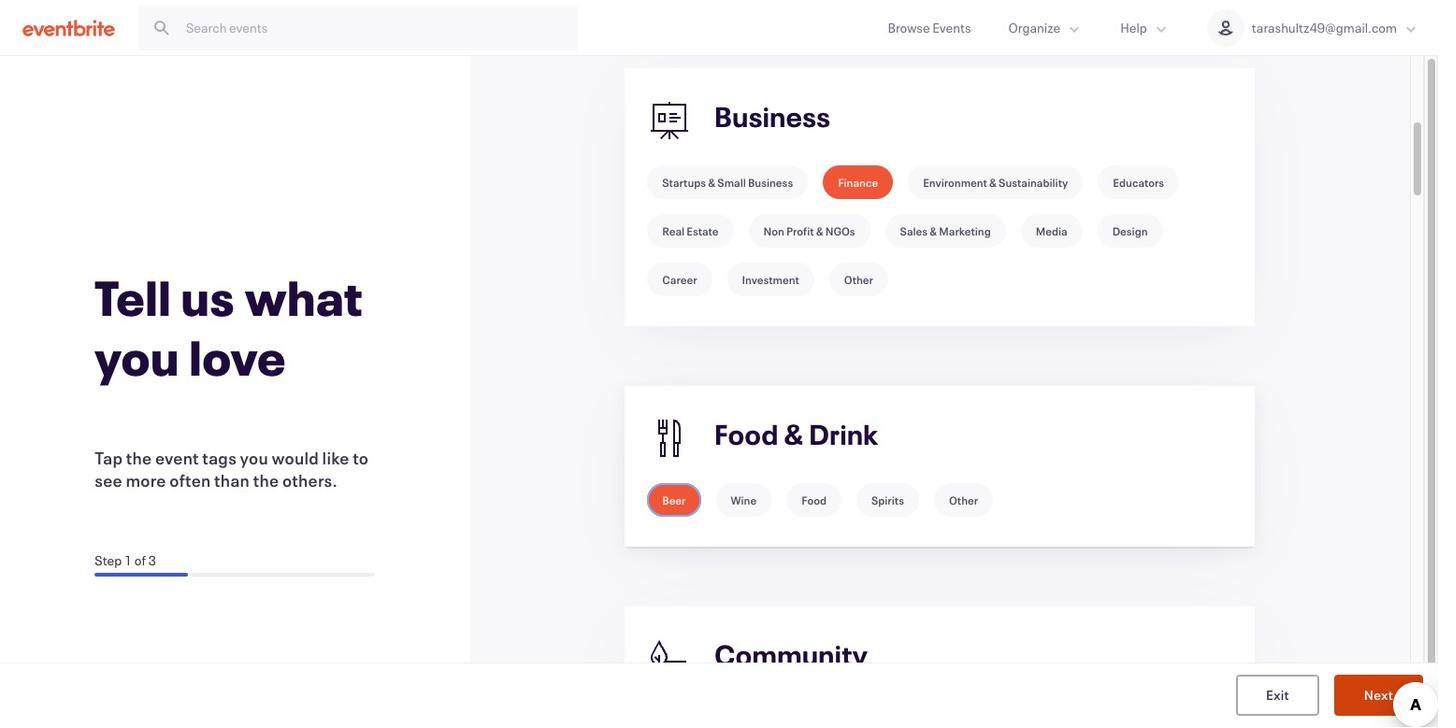 Task type: describe. For each thing, give the bounding box(es) containing it.
career
[[662, 272, 697, 287]]

tap the event tags you would like to see more often than the others.
[[95, 447, 369, 491]]

& for sales & marketing
[[930, 223, 937, 238]]

1 horizontal spatial the
[[253, 469, 279, 491]]

environment
[[923, 175, 987, 190]]

startups & small business button
[[647, 166, 808, 199]]

real
[[662, 223, 685, 238]]

tell us what you love
[[95, 265, 363, 389]]

& for environment & sustainability
[[989, 175, 997, 190]]

educators
[[1113, 175, 1164, 190]]

sales
[[900, 223, 928, 238]]

see
[[95, 469, 122, 491]]

love
[[189, 325, 286, 389]]

what
[[245, 265, 363, 329]]

design button
[[1098, 214, 1163, 248]]

next
[[1364, 686, 1393, 704]]

of
[[134, 551, 146, 569]]

you inside tap the event tags you would like to see more often than the others.
[[240, 447, 268, 469]]

others.
[[282, 469, 338, 491]]

sustainability
[[999, 175, 1068, 190]]

than
[[214, 469, 250, 491]]

small
[[718, 175, 746, 190]]

food button
[[787, 483, 842, 517]]

career button
[[647, 263, 712, 296]]

would
[[272, 447, 319, 469]]

eventbrite image
[[22, 18, 115, 37]]

media
[[1036, 223, 1068, 238]]

often
[[169, 469, 211, 491]]

food & drink
[[715, 417, 879, 453]]

step
[[95, 551, 122, 569]]

tell
[[95, 265, 172, 329]]

help link
[[1102, 0, 1188, 55]]

other for bottommost other button
[[949, 493, 978, 508]]

finance
[[838, 175, 878, 190]]

startups
[[662, 175, 706, 190]]

startups & small business
[[662, 175, 793, 190]]

event
[[155, 447, 199, 469]]

& for startups & small business
[[708, 175, 716, 190]]

browse events
[[888, 19, 971, 36]]

educators button
[[1098, 166, 1179, 199]]

non
[[764, 223, 784, 238]]

tarashultz49@gmail.com
[[1252, 19, 1397, 36]]

investment button
[[727, 263, 814, 296]]

3
[[148, 551, 156, 569]]

real estate
[[662, 223, 719, 238]]

progressbar image
[[95, 573, 188, 577]]

ngos
[[825, 223, 855, 238]]

exit button
[[1236, 675, 1319, 716]]

investment
[[742, 272, 799, 287]]

help
[[1120, 19, 1147, 36]]

& inside non profit & ngos button
[[816, 223, 823, 238]]

wine button
[[716, 483, 772, 517]]



Task type: vqa. For each thing, say whether or not it's contained in the screenshot.
progressbar Image
yes



Task type: locate. For each thing, give the bounding box(es) containing it.
non profit & ngos
[[764, 223, 855, 238]]

0 vertical spatial you
[[95, 325, 180, 389]]

marketing
[[939, 223, 991, 238]]

0 vertical spatial other button
[[829, 263, 888, 296]]

beer button
[[647, 483, 701, 517]]

tarashultz49@gmail.com link
[[1188, 0, 1438, 55]]

next button
[[1334, 675, 1423, 716]]

& inside startups & small business button
[[708, 175, 716, 190]]

business up small
[[715, 99, 831, 135]]

other
[[844, 272, 873, 287], [949, 493, 978, 508]]

0 horizontal spatial the
[[126, 447, 152, 469]]

1 vertical spatial other button
[[934, 483, 993, 517]]

non profit & ngos button
[[749, 214, 870, 248]]

1
[[124, 551, 132, 569]]

us
[[181, 265, 235, 329]]

organize link
[[990, 0, 1102, 55]]

more
[[126, 469, 166, 491]]

exit
[[1266, 686, 1289, 704]]

other button right the spirits button
[[934, 483, 993, 517]]

& left small
[[708, 175, 716, 190]]

1 horizontal spatial other button
[[934, 483, 993, 517]]

1 horizontal spatial food
[[802, 493, 827, 508]]

0 vertical spatial business
[[715, 99, 831, 135]]

food for food & drink
[[715, 417, 779, 453]]

food inside button
[[802, 493, 827, 508]]

0 vertical spatial other
[[844, 272, 873, 287]]

tap
[[95, 447, 123, 469]]

other button
[[829, 263, 888, 296], [934, 483, 993, 517]]

sales & marketing button
[[885, 214, 1006, 248]]

environment & sustainability button
[[908, 166, 1083, 199]]

you
[[95, 325, 180, 389], [240, 447, 268, 469]]

food for food
[[802, 493, 827, 508]]

0 horizontal spatial other button
[[829, 263, 888, 296]]

finance button
[[823, 166, 893, 199]]

& right 'sales'
[[930, 223, 937, 238]]

& for food & drink
[[784, 417, 804, 453]]

spirits button
[[857, 483, 919, 517]]

community
[[715, 637, 868, 674]]

beer
[[662, 493, 686, 508]]

0 vertical spatial food
[[715, 417, 779, 453]]

media button
[[1021, 214, 1083, 248]]

estate
[[687, 223, 719, 238]]

browse
[[888, 19, 930, 36]]

wine
[[731, 493, 757, 508]]

0 horizontal spatial other
[[844, 272, 873, 287]]

sales & marketing
[[900, 223, 991, 238]]

business
[[715, 99, 831, 135], [748, 175, 793, 190]]

food down food & drink in the bottom of the page
[[802, 493, 827, 508]]

& left drink
[[784, 417, 804, 453]]

& inside the sales & marketing button
[[930, 223, 937, 238]]

other down ngos
[[844, 272, 873, 287]]

1 vertical spatial food
[[802, 493, 827, 508]]

events
[[932, 19, 971, 36]]

spirits
[[872, 493, 904, 508]]

business right small
[[748, 175, 793, 190]]

food
[[715, 417, 779, 453], [802, 493, 827, 508]]

browse events link
[[869, 0, 990, 55]]

& right "profit"
[[816, 223, 823, 238]]

environment & sustainability
[[923, 175, 1068, 190]]

you left the us
[[95, 325, 180, 389]]

1 vertical spatial you
[[240, 447, 268, 469]]

0 horizontal spatial food
[[715, 417, 779, 453]]

organize
[[1009, 19, 1061, 36]]

profit
[[786, 223, 814, 238]]

1 vertical spatial business
[[748, 175, 793, 190]]

1 horizontal spatial other
[[949, 493, 978, 508]]

food up 'wine' button
[[715, 417, 779, 453]]

you inside tell us what you love
[[95, 325, 180, 389]]

to
[[353, 447, 369, 469]]

step 1 of 3
[[95, 551, 156, 569]]

0 horizontal spatial you
[[95, 325, 180, 389]]

other for leftmost other button
[[844, 272, 873, 287]]

the
[[126, 447, 152, 469], [253, 469, 279, 491]]

other right the spirits button
[[949, 493, 978, 508]]

1 horizontal spatial you
[[240, 447, 268, 469]]

the right than
[[253, 469, 279, 491]]

progressbar progress bar
[[95, 573, 375, 577]]

design
[[1112, 223, 1148, 238]]

like
[[322, 447, 349, 469]]

business inside button
[[748, 175, 793, 190]]

the right tap
[[126, 447, 152, 469]]

drink
[[809, 417, 879, 453]]

you right tags
[[240, 447, 268, 469]]

real estate button
[[647, 214, 734, 248]]

1 vertical spatial other
[[949, 493, 978, 508]]

& inside environment & sustainability button
[[989, 175, 997, 190]]

& right environment
[[989, 175, 997, 190]]

other button down ngos
[[829, 263, 888, 296]]

&
[[708, 175, 716, 190], [989, 175, 997, 190], [816, 223, 823, 238], [930, 223, 937, 238], [784, 417, 804, 453]]

tags
[[202, 447, 237, 469]]



